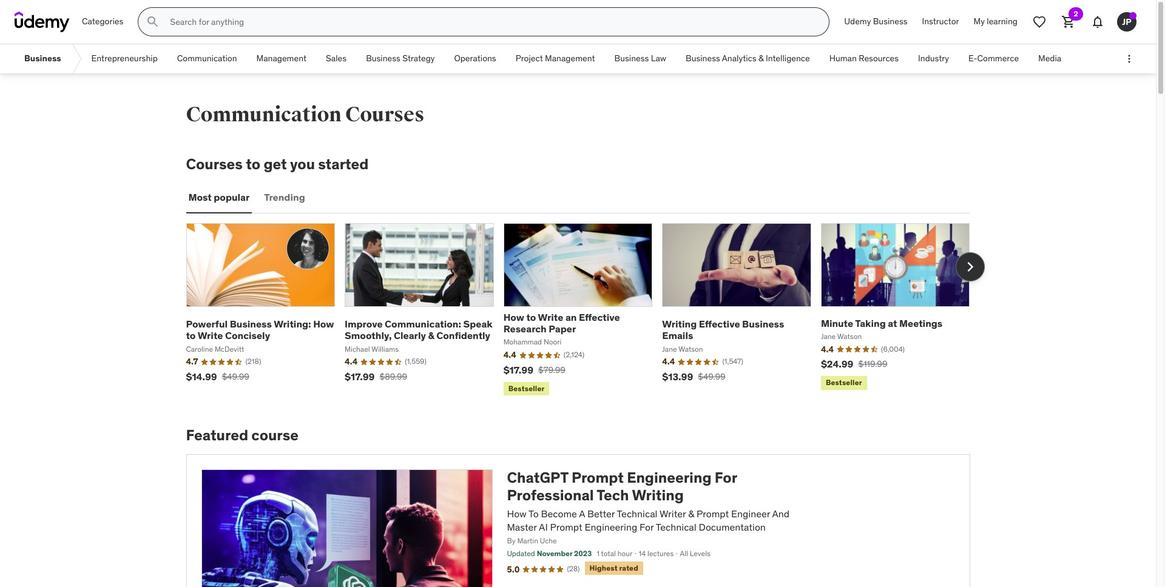 Task type: locate. For each thing, give the bounding box(es) containing it.
courses
[[345, 102, 425, 127], [186, 155, 243, 174]]

2023
[[574, 550, 592, 559]]

1 vertical spatial write
[[198, 330, 223, 342]]

how inside how to write an effective research paper
[[504, 311, 524, 324]]

how right speak
[[504, 311, 524, 324]]

2 horizontal spatial &
[[759, 53, 764, 64]]

1 horizontal spatial for
[[715, 469, 737, 488]]

project management
[[516, 53, 595, 64]]

prompt
[[572, 469, 624, 488], [697, 508, 729, 520], [550, 522, 583, 534]]

& inside improve communication: speak smoothly, clearly & confidently
[[428, 330, 434, 342]]

technical down the tech
[[617, 508, 658, 520]]

minute taking at meetings link
[[821, 317, 943, 329]]

2 vertical spatial &
[[689, 508, 695, 520]]

how to write an effective research paper link
[[504, 311, 620, 335]]

0 vertical spatial engineering
[[627, 469, 712, 488]]

improve communication: speak smoothly, clearly & confidently
[[345, 318, 493, 342]]

all levels
[[680, 550, 711, 559]]

how
[[504, 311, 524, 324], [313, 318, 334, 330], [507, 508, 527, 520]]

management right project
[[545, 53, 595, 64]]

0 vertical spatial &
[[759, 53, 764, 64]]

highest
[[590, 564, 618, 573]]

to left get
[[246, 155, 260, 174]]

for
[[715, 469, 737, 488], [640, 522, 654, 534]]

write inside how to write an effective research paper
[[538, 311, 564, 324]]

1
[[597, 550, 600, 559]]

human resources link
[[820, 44, 909, 73]]

business strategy
[[366, 53, 435, 64]]

improve
[[345, 318, 383, 330]]

1 vertical spatial communication
[[186, 102, 342, 127]]

effective right the emails
[[699, 318, 740, 330]]

get
[[264, 155, 287, 174]]

to inside how to write an effective research paper
[[527, 311, 536, 324]]

submit search image
[[146, 15, 160, 29]]

instructor
[[922, 16, 959, 27]]

1 vertical spatial for
[[640, 522, 654, 534]]

1 horizontal spatial to
[[246, 155, 260, 174]]

0 vertical spatial technical
[[617, 508, 658, 520]]

1 vertical spatial courses
[[186, 155, 243, 174]]

udemy business
[[845, 16, 908, 27]]

writing:
[[274, 318, 311, 330]]

to left "paper"
[[527, 311, 536, 324]]

you have alerts image
[[1130, 12, 1137, 19]]

write left an
[[538, 311, 564, 324]]

2 vertical spatial to
[[186, 330, 196, 342]]

engineering
[[627, 469, 712, 488], [585, 522, 638, 534]]

0 vertical spatial for
[[715, 469, 737, 488]]

(28)
[[567, 565, 580, 574]]

business analytics & intelligence link
[[676, 44, 820, 73]]

1 vertical spatial to
[[527, 311, 536, 324]]

most popular button
[[186, 183, 252, 212]]

my
[[974, 16, 985, 27]]

0 horizontal spatial courses
[[186, 155, 243, 174]]

1 horizontal spatial effective
[[699, 318, 740, 330]]

next image
[[961, 257, 980, 277]]

0 vertical spatial courses
[[345, 102, 425, 127]]

business inside powerful business writing: how to write concisely
[[230, 318, 272, 330]]

1 vertical spatial writing
[[632, 486, 684, 505]]

started
[[318, 155, 369, 174]]

to for get
[[246, 155, 260, 174]]

for up engineer
[[715, 469, 737, 488]]

categories
[[82, 16, 123, 27]]

0 horizontal spatial to
[[186, 330, 196, 342]]

14
[[639, 550, 646, 559]]

to
[[246, 155, 260, 174], [527, 311, 536, 324], [186, 330, 196, 342]]

effective right an
[[579, 311, 620, 324]]

communication for communication
[[177, 53, 237, 64]]

minute taking at meetings
[[821, 317, 943, 329]]

0 horizontal spatial &
[[428, 330, 434, 342]]

& right clearly
[[428, 330, 434, 342]]

rated
[[620, 564, 639, 573]]

business law link
[[605, 44, 676, 73]]

strategy
[[403, 53, 435, 64]]

0 horizontal spatial for
[[640, 522, 654, 534]]

concisely
[[225, 330, 270, 342]]

0 horizontal spatial management
[[256, 53, 307, 64]]

management left sales
[[256, 53, 307, 64]]

how inside the chatgpt prompt engineering for professional tech writing how to become a better technical writer & prompt engineer and master ai prompt engineering for technical documentation by martin uche
[[507, 508, 527, 520]]

professional
[[507, 486, 594, 505]]

e-
[[969, 53, 978, 64]]

writing
[[662, 318, 697, 330], [632, 486, 684, 505]]

1 horizontal spatial write
[[538, 311, 564, 324]]

& right 'writer'
[[689, 508, 695, 520]]

communication link
[[167, 44, 247, 73]]

0 horizontal spatial write
[[198, 330, 223, 342]]

engineering up 'writer'
[[627, 469, 712, 488]]

write
[[538, 311, 564, 324], [198, 330, 223, 342]]

0 vertical spatial communication
[[177, 53, 237, 64]]

prompt up 'documentation'
[[697, 508, 729, 520]]

to left concisely
[[186, 330, 196, 342]]

engineering down better
[[585, 522, 638, 534]]

write left concisely
[[198, 330, 223, 342]]

0 vertical spatial to
[[246, 155, 260, 174]]

1 horizontal spatial management
[[545, 53, 595, 64]]

0 vertical spatial writing
[[662, 318, 697, 330]]

courses up most popular
[[186, 155, 243, 174]]

popular
[[214, 191, 250, 203]]

how right writing:
[[313, 318, 334, 330]]

effective inside how to write an effective research paper
[[579, 311, 620, 324]]

& right analytics
[[759, 53, 764, 64]]

smoothly,
[[345, 330, 392, 342]]

0 horizontal spatial effective
[[579, 311, 620, 324]]

how up master
[[507, 508, 527, 520]]

my learning
[[974, 16, 1018, 27]]

documentation
[[699, 522, 766, 534]]

prompt up better
[[572, 469, 624, 488]]

for up 14
[[640, 522, 654, 534]]

2 horizontal spatial to
[[527, 311, 536, 324]]

1 vertical spatial &
[[428, 330, 434, 342]]

highest rated
[[590, 564, 639, 573]]

martin
[[517, 537, 538, 546]]

0 vertical spatial write
[[538, 311, 564, 324]]

technical down 'writer'
[[656, 522, 697, 534]]

confidently
[[437, 330, 491, 342]]

prompt down "become"
[[550, 522, 583, 534]]

how inside powerful business writing: how to write concisely
[[313, 318, 334, 330]]

november
[[537, 550, 573, 559]]

chatgpt
[[507, 469, 569, 488]]

emails
[[662, 330, 693, 342]]

business law
[[615, 53, 667, 64]]

udemy image
[[15, 12, 70, 32]]

business analytics & intelligence
[[686, 53, 810, 64]]

technical
[[617, 508, 658, 520], [656, 522, 697, 534]]

14 lectures
[[639, 550, 674, 559]]

1 horizontal spatial &
[[689, 508, 695, 520]]

effective
[[579, 311, 620, 324], [699, 318, 740, 330]]

all
[[680, 550, 688, 559]]

uche
[[540, 537, 557, 546]]

courses down 'business strategy' "link"
[[345, 102, 425, 127]]

writer
[[660, 508, 686, 520]]



Task type: describe. For each thing, give the bounding box(es) containing it.
5.0
[[507, 564, 520, 575]]

0 vertical spatial prompt
[[572, 469, 624, 488]]

a
[[579, 508, 585, 520]]

featured
[[186, 426, 248, 445]]

engineer
[[732, 508, 770, 520]]

commerce
[[978, 53, 1019, 64]]

and
[[773, 508, 790, 520]]

my learning link
[[967, 7, 1025, 36]]

e-commerce
[[969, 53, 1019, 64]]

communication courses
[[186, 102, 425, 127]]

business inside writing effective business emails
[[742, 318, 785, 330]]

courses to get you started
[[186, 155, 369, 174]]

powerful business writing: how to write concisely
[[186, 318, 334, 342]]

how to write an effective research paper
[[504, 311, 620, 335]]

taking
[[855, 317, 886, 329]]

analytics
[[722, 53, 757, 64]]

human resources
[[830, 53, 899, 64]]

most popular
[[188, 191, 250, 203]]

business strategy link
[[356, 44, 445, 73]]

carousel element
[[186, 223, 985, 398]]

updated november 2023
[[507, 550, 592, 559]]

shopping cart with 2 items image
[[1062, 15, 1076, 29]]

trending
[[264, 191, 305, 203]]

2 management from the left
[[545, 53, 595, 64]]

write inside powerful business writing: how to write concisely
[[198, 330, 223, 342]]

writing effective business emails
[[662, 318, 785, 342]]

by
[[507, 537, 516, 546]]

notifications image
[[1091, 15, 1105, 29]]

entrepreneurship
[[91, 53, 158, 64]]

hour
[[618, 550, 633, 559]]

trending button
[[262, 183, 308, 212]]

learning
[[987, 16, 1018, 27]]

meetings
[[900, 317, 943, 329]]

project management link
[[506, 44, 605, 73]]

minute
[[821, 317, 854, 329]]

e-commerce link
[[959, 44, 1029, 73]]

arrow pointing to subcategory menu links image
[[71, 44, 82, 73]]

become
[[541, 508, 577, 520]]

speak
[[463, 318, 493, 330]]

communication:
[[385, 318, 461, 330]]

lectures
[[648, 550, 674, 559]]

business link
[[15, 44, 71, 73]]

powerful
[[186, 318, 228, 330]]

project
[[516, 53, 543, 64]]

featured course
[[186, 426, 299, 445]]

writing inside writing effective business emails
[[662, 318, 697, 330]]

an
[[566, 311, 577, 324]]

media link
[[1029, 44, 1072, 73]]

human
[[830, 53, 857, 64]]

Search for anything text field
[[168, 12, 815, 32]]

paper
[[549, 323, 576, 335]]

ai
[[539, 522, 548, 534]]

instructor link
[[915, 7, 967, 36]]

more subcategory menu links image
[[1124, 53, 1136, 65]]

industry
[[919, 53, 949, 64]]

writing inside the chatgpt prompt engineering for professional tech writing how to become a better technical writer & prompt engineer and master ai prompt engineering for technical documentation by martin uche
[[632, 486, 684, 505]]

operations link
[[445, 44, 506, 73]]

sales link
[[316, 44, 356, 73]]

powerful business writing: how to write concisely link
[[186, 318, 334, 342]]

to for write
[[527, 311, 536, 324]]

2 link
[[1054, 7, 1084, 36]]

most
[[188, 191, 212, 203]]

entrepreneurship link
[[82, 44, 167, 73]]

effective inside writing effective business emails
[[699, 318, 740, 330]]

writing effective business emails link
[[662, 318, 785, 342]]

to inside powerful business writing: how to write concisely
[[186, 330, 196, 342]]

updated
[[507, 550, 535, 559]]

course
[[252, 426, 299, 445]]

chatgpt prompt engineering for professional tech writing how to become a better technical writer & prompt engineer and master ai prompt engineering for technical documentation by martin uche
[[507, 469, 790, 546]]

communication for communication courses
[[186, 102, 342, 127]]

master
[[507, 522, 537, 534]]

1 vertical spatial engineering
[[585, 522, 638, 534]]

clearly
[[394, 330, 426, 342]]

1 vertical spatial prompt
[[697, 508, 729, 520]]

1 management from the left
[[256, 53, 307, 64]]

jp
[[1123, 16, 1132, 27]]

2 vertical spatial prompt
[[550, 522, 583, 534]]

1 vertical spatial technical
[[656, 522, 697, 534]]

wishlist image
[[1033, 15, 1047, 29]]

1 total hour
[[597, 550, 633, 559]]

you
[[290, 155, 315, 174]]

udemy business link
[[837, 7, 915, 36]]

1 horizontal spatial courses
[[345, 102, 425, 127]]

& inside the chatgpt prompt engineering for professional tech writing how to become a better technical writer & prompt engineer and master ai prompt engineering for technical documentation by martin uche
[[689, 508, 695, 520]]

industry link
[[909, 44, 959, 73]]

udemy
[[845, 16, 871, 27]]

2
[[1074, 9, 1078, 18]]

resources
[[859, 53, 899, 64]]

jp link
[[1113, 7, 1142, 36]]

improve communication: speak smoothly, clearly & confidently link
[[345, 318, 493, 342]]

sales
[[326, 53, 347, 64]]

media
[[1039, 53, 1062, 64]]

better
[[588, 508, 615, 520]]

at
[[888, 317, 898, 329]]

to
[[529, 508, 539, 520]]

operations
[[454, 53, 496, 64]]

law
[[651, 53, 667, 64]]

categories button
[[75, 7, 131, 36]]



Task type: vqa. For each thing, say whether or not it's contained in the screenshot.
5 inside training 5 or more people? get your team access to 24,000+ top udemy courses anytime, anywhere.
no



